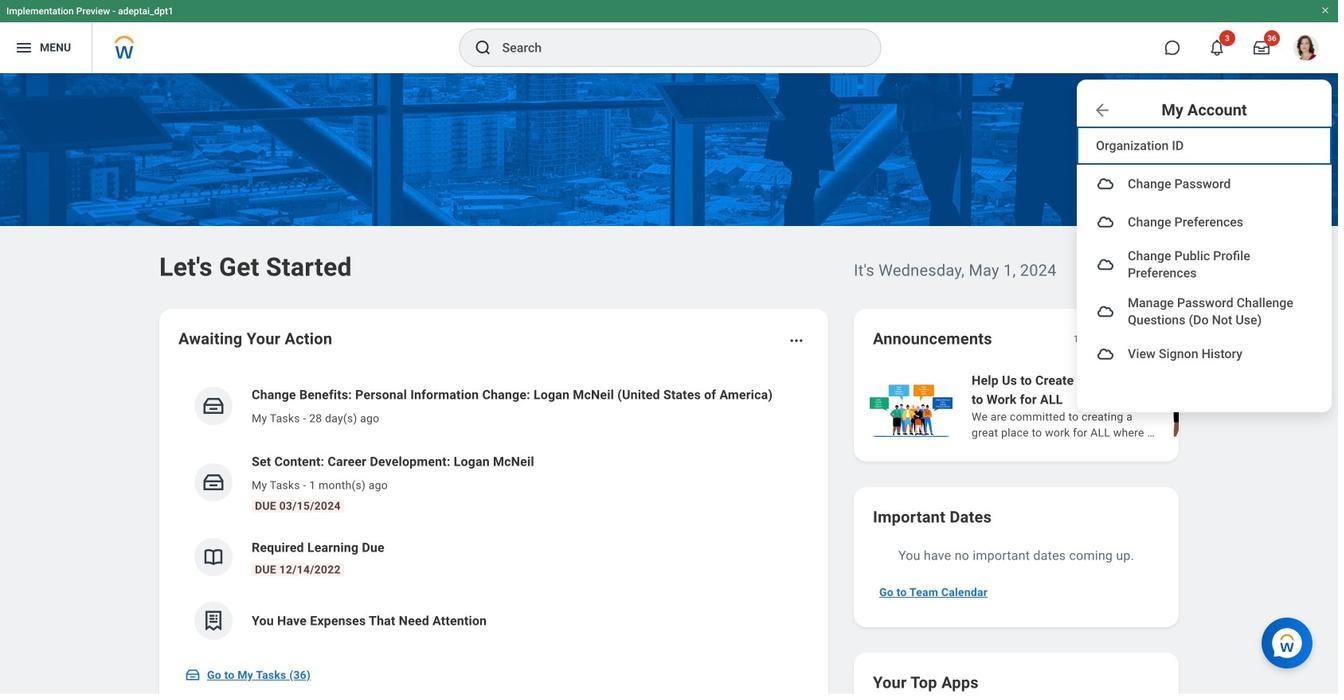 Task type: vqa. For each thing, say whether or not it's contained in the screenshot.
READY
no



Task type: describe. For each thing, give the bounding box(es) containing it.
dashboard expenses image
[[202, 610, 226, 634]]

5 menu item from the top
[[1078, 335, 1333, 374]]

search image
[[474, 38, 493, 57]]

4 avatar image from the top
[[1097, 302, 1116, 321]]

1 vertical spatial inbox image
[[202, 471, 226, 495]]

4 menu item from the top
[[1078, 288, 1333, 335]]

justify image
[[14, 38, 33, 57]]

2 vertical spatial inbox image
[[185, 668, 201, 684]]

inbox large image
[[1254, 40, 1270, 56]]

1 menu item from the top
[[1078, 165, 1333, 203]]

5 avatar image from the top
[[1097, 345, 1116, 364]]

0 vertical spatial inbox image
[[202, 395, 226, 418]]

chevron left small image
[[1111, 332, 1127, 347]]

3 avatar image from the top
[[1097, 255, 1116, 275]]

2 menu item from the top
[[1078, 203, 1333, 241]]

2 avatar image from the top
[[1097, 213, 1116, 232]]

close environment banner image
[[1321, 6, 1331, 15]]



Task type: locate. For each thing, give the bounding box(es) containing it.
1 avatar image from the top
[[1097, 175, 1116, 194]]

notifications large image
[[1210, 40, 1226, 56]]

menu item
[[1078, 165, 1333, 203], [1078, 203, 1333, 241], [1078, 241, 1333, 288], [1078, 288, 1333, 335], [1078, 335, 1333, 374]]

banner
[[0, 0, 1339, 413]]

list
[[867, 370, 1339, 443], [179, 373, 810, 654]]

1 horizontal spatial list
[[867, 370, 1339, 443]]

Search Workday  search field
[[502, 30, 848, 65]]

back image
[[1093, 101, 1113, 120]]

inbox image
[[202, 395, 226, 418], [202, 471, 226, 495], [185, 668, 201, 684]]

0 horizontal spatial list
[[179, 373, 810, 654]]

menu
[[1078, 122, 1333, 378]]

logan mcneil image
[[1294, 35, 1320, 61]]

related actions image
[[789, 333, 805, 349]]

avatar image
[[1097, 175, 1116, 194], [1097, 213, 1116, 232], [1097, 255, 1116, 275], [1097, 302, 1116, 321], [1097, 345, 1116, 364]]

chevron right small image
[[1140, 332, 1156, 347]]

status
[[1074, 333, 1100, 346]]

main content
[[0, 73, 1339, 695]]

book open image
[[202, 546, 226, 570]]

3 menu item from the top
[[1078, 241, 1333, 288]]



